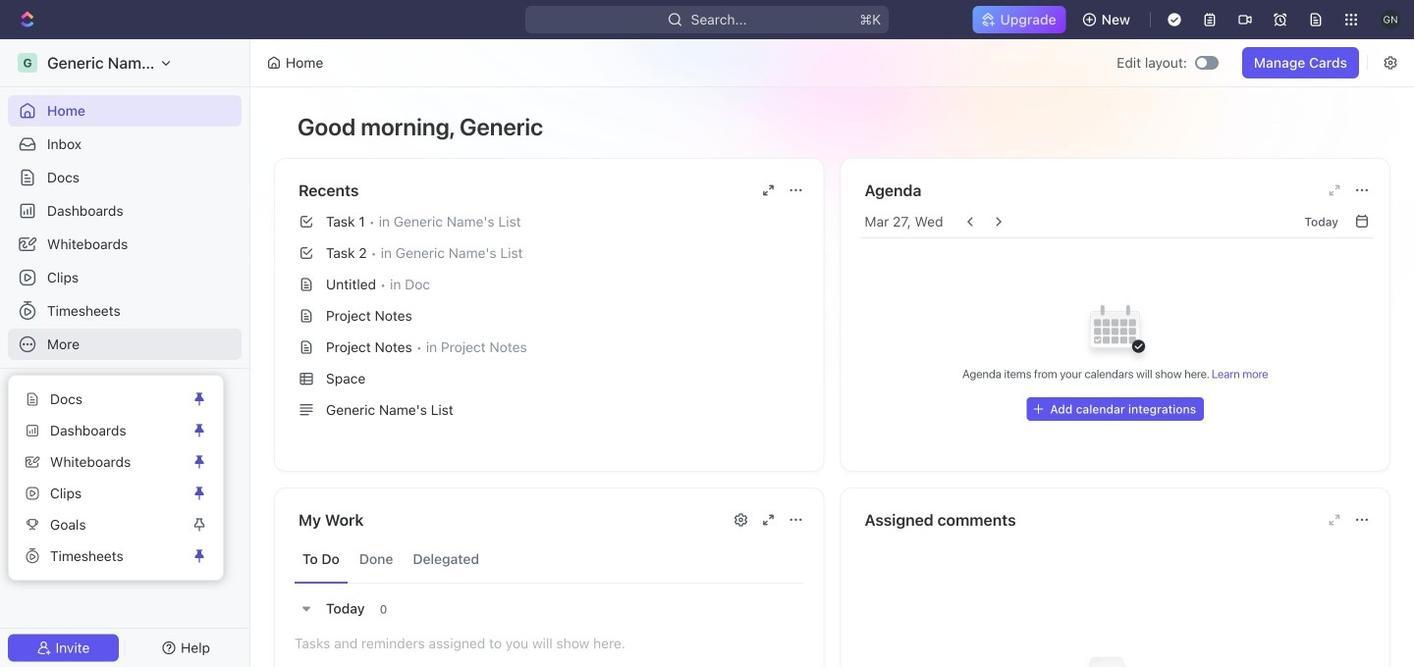 Task type: vqa. For each thing, say whether or not it's contained in the screenshot.
Sidebar navigation
yes



Task type: locate. For each thing, give the bounding box(es) containing it.
tab list
[[295, 536, 804, 584]]

tree
[[8, 442, 242, 574]]



Task type: describe. For each thing, give the bounding box(es) containing it.
tree inside sidebar navigation
[[8, 442, 242, 574]]

sidebar navigation
[[0, 39, 250, 668]]



